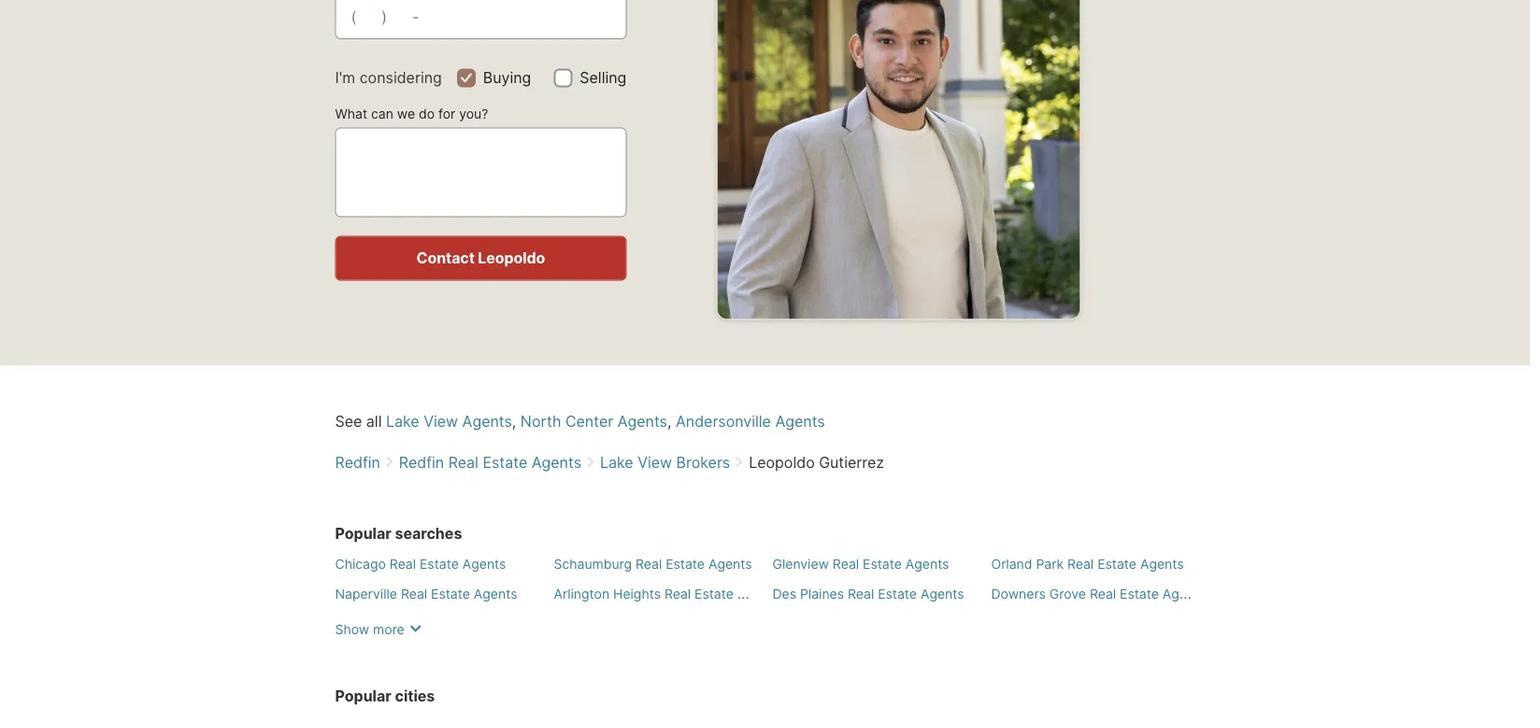 Task type: describe. For each thing, give the bounding box(es) containing it.
redfin real estate agents
[[399, 453, 581, 472]]

orland
[[991, 556, 1033, 572]]

naperville
[[335, 586, 397, 602]]

i'm
[[335, 68, 355, 86]]

real down popular searches
[[390, 556, 416, 572]]

show more
[[335, 622, 405, 638]]

chicago real estate agents
[[335, 556, 506, 572]]

contact
[[417, 249, 475, 267]]

searches
[[395, 524, 462, 543]]

popular cities
[[335, 687, 435, 706]]

0 horizontal spatial lake
[[386, 412, 419, 430]]

estate down the chicago real estate agents
[[431, 586, 470, 602]]

redfin for the redfin "link"
[[335, 453, 380, 472]]

show more link
[[335, 612, 427, 641]]

real up heights
[[636, 556, 662, 572]]

real up the 'des plaines real estate agents'
[[833, 556, 859, 572]]

chicago
[[335, 556, 386, 572]]

des plaines real estate agents
[[773, 586, 964, 602]]

real up searches
[[448, 453, 479, 472]]

estate up the 'downers grove real estate agents' 'link' at the right bottom
[[1098, 556, 1137, 572]]

downers grove real estate agents
[[991, 586, 1206, 602]]

arlington heights real estate agents link
[[554, 584, 781, 602]]

redfin link
[[335, 453, 380, 472]]

chicago real estate agents link
[[335, 556, 506, 572]]

show
[[335, 622, 369, 638]]

see all lake view agents , north center agents , andersonville agents
[[335, 412, 825, 430]]

brokers
[[676, 453, 730, 472]]

orland park real estate agents
[[991, 556, 1184, 572]]

popular for popular searches
[[335, 524, 392, 543]]

estate up arlington heights real estate agents link
[[666, 556, 705, 572]]

real right park
[[1068, 556, 1094, 572]]

real down schaumburg real estate agents
[[665, 586, 691, 602]]

schaumburg
[[554, 556, 632, 572]]

schaumburg real estate agents
[[554, 556, 752, 572]]

2 , from the left
[[667, 412, 672, 430]]

leopoldo gutierrez
[[749, 453, 884, 472]]

Buying checkbox
[[457, 69, 476, 87]]

arlington heights real estate agents glenview real estate agents
[[554, 556, 949, 602]]

real down glenview real estate agents link
[[848, 586, 874, 602]]

contact leopoldo button
[[335, 236, 627, 281]]

what can we do for you?
[[335, 106, 488, 122]]

contact leopoldo
[[417, 249, 545, 267]]

see
[[335, 412, 362, 430]]

arlington
[[554, 586, 610, 602]]

1 horizontal spatial view
[[638, 453, 672, 472]]

1 horizontal spatial leopoldo
[[749, 453, 815, 472]]

downers grove real estate agents link
[[991, 584, 1206, 602]]

(      )      - text field
[[351, 6, 611, 28]]

more
[[373, 622, 405, 638]]

north
[[521, 412, 561, 430]]

des plaines real estate agents link
[[773, 586, 964, 602]]

buying
[[483, 69, 531, 87]]



Task type: vqa. For each thing, say whether or not it's contained in the screenshot.
today: at the right of page
no



Task type: locate. For each thing, give the bounding box(es) containing it.
1 vertical spatial view
[[638, 453, 672, 472]]

1 redfin from the left
[[335, 453, 380, 472]]

0 horizontal spatial redfin
[[335, 453, 380, 472]]

redfin right the redfin "link"
[[399, 453, 444, 472]]

you?
[[459, 106, 488, 122]]

popular up chicago
[[335, 524, 392, 543]]

agents inside the 'downers grove real estate agents' 'link'
[[1163, 586, 1206, 602]]

0 vertical spatial leopoldo
[[478, 249, 545, 267]]

lake down center
[[600, 453, 634, 472]]

center
[[565, 412, 613, 430]]

glenview
[[773, 556, 829, 572]]

glenview real estate agents link
[[773, 556, 949, 572]]

gutierrez
[[819, 453, 884, 472]]

1 vertical spatial lake
[[600, 453, 634, 472]]

2 popular from the top
[[335, 687, 392, 706]]

i'm considering
[[335, 68, 442, 86]]

1 horizontal spatial lake
[[600, 453, 634, 472]]

estate down north
[[483, 453, 527, 472]]

for
[[438, 106, 456, 122]]

estate down glenview real estate agents link
[[878, 586, 917, 602]]

redfin real estate agents link
[[399, 453, 581, 472]]

leopoldo left gutierrez
[[749, 453, 815, 472]]

park
[[1036, 556, 1064, 572]]

redfin down see
[[335, 453, 380, 472]]

can
[[371, 106, 393, 122]]

real down orland park real estate agents link
[[1090, 586, 1116, 602]]

lake view brokers link
[[600, 453, 730, 472]]

1 , from the left
[[512, 412, 516, 430]]

popular
[[335, 524, 392, 543], [335, 687, 392, 706]]

downers
[[991, 586, 1046, 602]]

1 horizontal spatial ,
[[667, 412, 672, 430]]

0 horizontal spatial ,
[[512, 412, 516, 430]]

0 horizontal spatial view
[[424, 412, 458, 430]]

1 horizontal spatial redfin
[[399, 453, 444, 472]]

view
[[424, 412, 458, 430], [638, 453, 672, 472]]

andersonville
[[676, 412, 771, 430]]

we
[[397, 106, 415, 122]]

leopoldo inside contact leopoldo button
[[478, 249, 545, 267]]

schaumburg real estate agents link
[[554, 556, 752, 572]]

naperville real estate agents link
[[335, 586, 517, 602]]

,
[[512, 412, 516, 430], [667, 412, 672, 430]]

2 redfin from the left
[[399, 453, 444, 472]]

estate inside 'link'
[[1120, 586, 1159, 602]]

what
[[335, 106, 367, 122]]

0 vertical spatial popular
[[335, 524, 392, 543]]

0 vertical spatial lake
[[386, 412, 419, 430]]

lake
[[386, 412, 419, 430], [600, 453, 634, 472]]

plaines
[[800, 586, 844, 602]]

1 vertical spatial leopoldo
[[749, 453, 815, 472]]

estate up the 'des plaines real estate agents'
[[863, 556, 902, 572]]

1 vertical spatial popular
[[335, 687, 392, 706]]

estate
[[483, 453, 527, 472], [420, 556, 459, 572], [666, 556, 705, 572], [863, 556, 902, 572], [1098, 556, 1137, 572], [431, 586, 470, 602], [695, 586, 734, 602], [878, 586, 917, 602], [1120, 586, 1159, 602]]

, up lake view brokers link
[[667, 412, 672, 430]]

popular for popular cities
[[335, 687, 392, 706]]

0 horizontal spatial leopoldo
[[478, 249, 545, 267]]

popular searches
[[335, 524, 462, 543]]

redfin
[[335, 453, 380, 472], [399, 453, 444, 472]]

estate down searches
[[420, 556, 459, 572]]

, left north
[[512, 412, 516, 430]]

1 popular from the top
[[335, 524, 392, 543]]

naperville real estate agents
[[335, 586, 517, 602]]

Selling checkbox
[[554, 69, 572, 87]]

real down chicago real estate agents "link"
[[401, 586, 427, 602]]

lake view brokers
[[600, 453, 730, 472]]

view left "brokers"
[[638, 453, 672, 472]]

view up redfin real estate agents
[[424, 412, 458, 430]]

selling
[[580, 69, 627, 87]]

leopoldo right contact
[[478, 249, 545, 267]]

leopoldo
[[478, 249, 545, 267], [749, 453, 815, 472]]

heights
[[613, 586, 661, 602]]

considering
[[360, 68, 442, 86]]

cities
[[395, 687, 435, 706]]

0 vertical spatial view
[[424, 412, 458, 430]]

orland park real estate agents link
[[991, 556, 1184, 572]]

real
[[448, 453, 479, 472], [390, 556, 416, 572], [636, 556, 662, 572], [833, 556, 859, 572], [1068, 556, 1094, 572], [401, 586, 427, 602], [665, 586, 691, 602], [848, 586, 874, 602], [1090, 586, 1116, 602]]

agents
[[462, 412, 512, 430], [618, 412, 667, 430], [775, 412, 825, 430], [532, 453, 581, 472], [463, 556, 506, 572], [709, 556, 752, 572], [906, 556, 949, 572], [1140, 556, 1184, 572], [474, 586, 517, 602], [737, 586, 781, 602], [921, 586, 964, 602], [1163, 586, 1206, 602]]

popular left cities
[[335, 687, 392, 706]]

lake right all
[[386, 412, 419, 430]]

all
[[366, 412, 382, 430]]

estate down orland park real estate agents
[[1120, 586, 1159, 602]]

estate down schaumburg real estate agents
[[695, 586, 734, 602]]

redfin for redfin real estate agents
[[399, 453, 444, 472]]

real inside 'link'
[[1090, 586, 1116, 602]]

des
[[773, 586, 797, 602]]

do
[[419, 106, 435, 122]]

grove
[[1050, 586, 1086, 602]]



